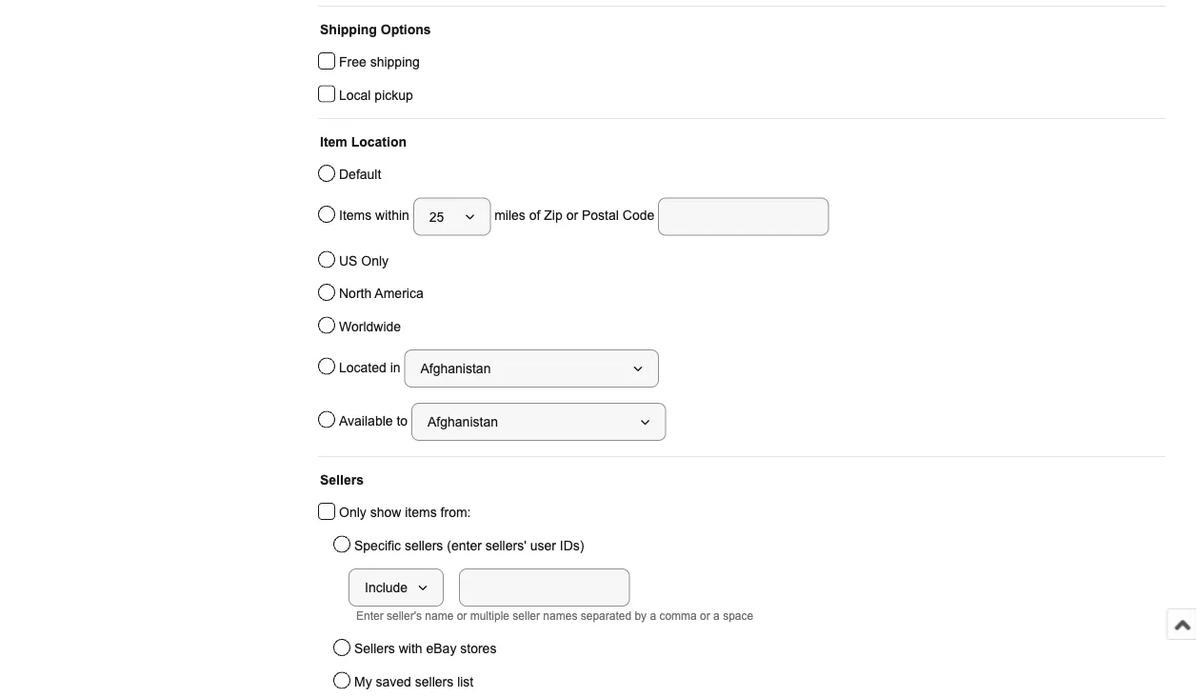 Task type: describe. For each thing, give the bounding box(es) containing it.
us
[[339, 253, 358, 268]]

specific
[[355, 538, 401, 553]]

sellers with ebay stores
[[355, 642, 497, 657]]

space
[[723, 610, 754, 623]]

1 vertical spatial only
[[339, 506, 367, 520]]

saved
[[376, 675, 412, 689]]

only show items from:
[[339, 506, 471, 520]]

us only
[[339, 253, 389, 268]]

comma
[[660, 610, 697, 623]]

user
[[531, 538, 557, 553]]

miles
[[495, 208, 526, 223]]

postal
[[582, 208, 619, 223]]

items
[[339, 208, 372, 223]]

miles of zip or postal code
[[491, 208, 659, 223]]

or for multiple
[[457, 610, 467, 623]]

specific sellers (enter sellers' user ids)
[[355, 538, 585, 553]]

list
[[458, 675, 474, 689]]

enter seller's name or multiple seller names separated by a comma or a space
[[356, 610, 754, 623]]

local
[[339, 88, 371, 102]]

sellers for sellers
[[320, 473, 364, 487]]

zip
[[544, 208, 563, 223]]

located in
[[339, 360, 405, 375]]

my saved sellers list
[[355, 675, 474, 689]]

items within
[[339, 208, 413, 223]]

location
[[351, 134, 407, 149]]

0 vertical spatial sellers
[[405, 538, 443, 553]]

multiple
[[470, 610, 510, 623]]

free
[[339, 55, 367, 70]]

in
[[390, 360, 401, 375]]

or for postal
[[567, 208, 579, 223]]

name
[[425, 610, 454, 623]]

shipping options
[[320, 22, 431, 37]]

stores
[[461, 642, 497, 657]]

2 a from the left
[[714, 610, 720, 623]]

2 horizontal spatial or
[[701, 610, 711, 623]]

local pickup
[[339, 88, 413, 102]]

0 vertical spatial only
[[362, 253, 389, 268]]

pickup
[[375, 88, 413, 102]]

available
[[339, 414, 393, 428]]

1 a from the left
[[650, 610, 657, 623]]

items
[[405, 506, 437, 520]]

show
[[370, 506, 402, 520]]

by
[[635, 610, 647, 623]]



Task type: locate. For each thing, give the bounding box(es) containing it.
sellers down enter
[[355, 642, 395, 657]]

a
[[650, 610, 657, 623], [714, 610, 720, 623]]

north
[[339, 286, 372, 301]]

item
[[320, 134, 348, 149]]

a left space
[[714, 610, 720, 623]]

free shipping
[[339, 55, 420, 70]]

within
[[376, 208, 410, 223]]

only
[[362, 253, 389, 268], [339, 506, 367, 520]]

only right us
[[362, 253, 389, 268]]

sellers
[[320, 473, 364, 487], [355, 642, 395, 657]]

or right "name"
[[457, 610, 467, 623]]

my
[[355, 675, 372, 689]]

sellers
[[405, 538, 443, 553], [415, 675, 454, 689]]

names
[[544, 610, 578, 623]]

1 horizontal spatial or
[[567, 208, 579, 223]]

0 horizontal spatial or
[[457, 610, 467, 623]]

code
[[623, 208, 655, 223]]

Zip or Postal Code text field
[[659, 198, 830, 236]]

1 vertical spatial sellers
[[415, 675, 454, 689]]

ids)
[[560, 538, 585, 553]]

options
[[381, 22, 431, 37]]

item location
[[320, 134, 407, 149]]

of
[[530, 208, 541, 223]]

america
[[375, 286, 424, 301]]

shipping
[[370, 55, 420, 70]]

only left show
[[339, 506, 367, 520]]

to
[[397, 414, 408, 428]]

sellers left list
[[415, 675, 454, 689]]

separated
[[581, 610, 632, 623]]

north america
[[339, 286, 424, 301]]

or right zip
[[567, 208, 579, 223]]

worldwide
[[339, 319, 401, 334]]

located
[[339, 360, 387, 375]]

sellers'
[[486, 538, 527, 553]]

or right comma
[[701, 610, 711, 623]]

enter
[[356, 610, 384, 623]]

from:
[[441, 506, 471, 520]]

ebay
[[426, 642, 457, 657]]

sellers down items
[[405, 538, 443, 553]]

default
[[339, 167, 382, 182]]

seller's
[[387, 610, 422, 623]]

shipping
[[320, 22, 377, 37]]

sellers down 'available' in the bottom left of the page
[[320, 473, 364, 487]]

(enter
[[447, 538, 482, 553]]

seller
[[513, 610, 540, 623]]

1 vertical spatial sellers
[[355, 642, 395, 657]]

or
[[567, 208, 579, 223], [457, 610, 467, 623], [701, 610, 711, 623]]

0 vertical spatial sellers
[[320, 473, 364, 487]]

Seller ID text field
[[459, 569, 630, 607]]

0 horizontal spatial a
[[650, 610, 657, 623]]

a right by
[[650, 610, 657, 623]]

available to
[[339, 414, 412, 428]]

with
[[399, 642, 423, 657]]

sellers for sellers with ebay stores
[[355, 642, 395, 657]]

1 horizontal spatial a
[[714, 610, 720, 623]]



Task type: vqa. For each thing, say whether or not it's contained in the screenshot.
POSTAL
yes



